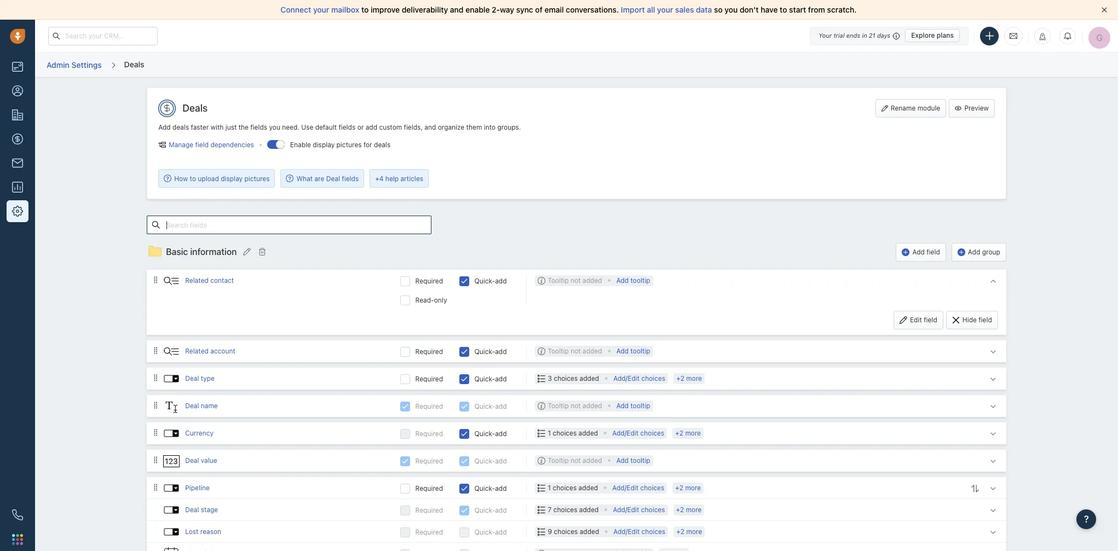 Task type: locate. For each thing, give the bounding box(es) containing it.
form dropdown image
[[163, 371, 180, 387], [163, 425, 180, 442], [163, 480, 180, 497], [163, 502, 180, 518], [163, 524, 180, 540]]

form dropdown image for currency
[[163, 425, 180, 442]]

1 vertical spatial ui drag handle image
[[152, 401, 159, 410]]

read-only
[[415, 296, 447, 304]]

improve
[[371, 5, 400, 14]]

account
[[210, 347, 235, 355]]

4 add tooltip from the top
[[617, 457, 650, 465]]

information
[[190, 247, 237, 257]]

added for name
[[583, 402, 602, 410]]

1 vertical spatial 1 choices added
[[548, 484, 598, 492]]

3 quick-add from the top
[[475, 375, 507, 383]]

deal stage link
[[185, 506, 218, 514]]

7 quick-add from the top
[[475, 485, 507, 493]]

your left mailbox
[[313, 5, 329, 14]]

+4 help articles link
[[375, 174, 423, 183]]

only
[[434, 296, 447, 304]]

2 add tooltip link from the top
[[617, 346, 650, 357]]

ui drag handle image left pipeline link
[[152, 483, 159, 492]]

form auto_complete image
[[163, 273, 180, 289]]

1 1 from the top
[[548, 429, 551, 437]]

group
[[982, 248, 1000, 256]]

9 quick- from the top
[[475, 528, 495, 537]]

0 vertical spatial 1
[[548, 429, 551, 437]]

2 tooltip from the top
[[548, 347, 569, 355]]

field inside edit field button
[[924, 316, 937, 324]]

1 for pipeline
[[548, 484, 551, 492]]

1 vertical spatial related
[[185, 347, 209, 355]]

deals down search your crm... text field
[[124, 60, 144, 69]]

add/edit choices for stage
[[613, 506, 665, 514]]

Search your CRM... text field
[[48, 27, 158, 45]]

4 add tooltip link from the top
[[617, 456, 650, 466]]

deal left type
[[185, 374, 199, 383]]

8 required from the top
[[415, 506, 443, 515]]

ui drag handle image
[[152, 347, 159, 355], [152, 401, 159, 410], [152, 456, 159, 464]]

3 ui drag handle image from the top
[[152, 456, 159, 464]]

8 quick-add from the top
[[475, 506, 507, 515]]

4 tooltip from the top
[[631, 457, 650, 465]]

from
[[808, 5, 825, 14]]

deal for deal stage
[[185, 506, 199, 514]]

tooltip
[[631, 276, 650, 285], [631, 347, 650, 355], [631, 402, 650, 410], [631, 457, 650, 465]]

add/edit choices link
[[613, 373, 666, 384], [612, 428, 664, 439], [612, 483, 664, 494], [613, 505, 665, 516], [614, 527, 666, 538]]

rename module
[[891, 104, 941, 112]]

3 tooltip from the top
[[548, 402, 569, 410]]

1 add tooltip from the top
[[617, 276, 650, 285]]

field for manage
[[195, 141, 209, 149]]

currency
[[185, 429, 214, 437]]

2 1 from the top
[[548, 484, 551, 492]]

tooltip for value
[[631, 457, 650, 465]]

field left add group button
[[927, 248, 940, 256]]

so
[[714, 5, 723, 14]]

related right form auto_complete icon at the left bottom of the page
[[185, 347, 209, 355]]

added for type
[[580, 374, 599, 383]]

related account link
[[185, 347, 235, 355]]

3 required from the top
[[415, 375, 443, 383]]

what are deal fields link
[[286, 174, 359, 183]]

3 add tooltip from the top
[[617, 402, 650, 410]]

9 required from the top
[[415, 528, 443, 537]]

1 required from the top
[[415, 277, 443, 285]]

explore plans link
[[905, 29, 960, 42]]

add/edit choices link for reason
[[614, 527, 666, 538]]

add tooltip link for deal name
[[617, 401, 650, 412]]

6 required from the top
[[415, 457, 443, 465]]

deal value link
[[185, 457, 217, 465]]

1 vertical spatial pictures
[[244, 174, 270, 183]]

1 horizontal spatial deals
[[182, 102, 208, 114]]

3 not from the top
[[571, 402, 581, 410]]

1 ui drag handle image from the top
[[152, 347, 159, 355]]

quick-add for account
[[475, 348, 507, 356]]

add for type
[[495, 375, 507, 383]]

field
[[195, 141, 209, 149], [927, 248, 940, 256], [924, 316, 937, 324], [979, 316, 992, 324]]

1 ui drag handle image from the top
[[152, 276, 159, 284]]

field inside hide field button
[[979, 316, 992, 324]]

2 1 choices added from the top
[[548, 484, 598, 492]]

required for value
[[415, 457, 443, 465]]

how
[[174, 174, 188, 183]]

1 tooltip not added from the top
[[548, 276, 602, 285]]

trial
[[834, 32, 845, 39]]

4 form dropdown image from the top
[[163, 502, 180, 518]]

preview button
[[949, 99, 995, 118]]

2 tooltip from the top
[[631, 347, 650, 355]]

ui drag handle image left 'form decimal' icon
[[152, 456, 159, 464]]

related contact link
[[185, 276, 234, 285]]

+2 for type
[[676, 374, 685, 383]]

7
[[548, 506, 552, 514]]

days
[[877, 32, 891, 39]]

required for contact
[[415, 277, 443, 285]]

quick-add for name
[[475, 402, 507, 411]]

and left enable
[[450, 5, 464, 14]]

6 quick-add from the top
[[475, 457, 507, 465]]

field down faster on the top left of page
[[195, 141, 209, 149]]

0 horizontal spatial you
[[269, 123, 280, 131]]

4 ui drag handle image from the top
[[152, 483, 159, 492]]

field for add
[[927, 248, 940, 256]]

3 tooltip from the top
[[631, 402, 650, 410]]

email
[[545, 5, 564, 14]]

quick- for contact
[[475, 277, 495, 285]]

0 horizontal spatial display
[[221, 174, 243, 183]]

8 quick- from the top
[[475, 506, 495, 515]]

enable
[[466, 5, 490, 14]]

ui drag handle image left currency
[[152, 429, 159, 437]]

ui drag handle image left 'form text' image
[[152, 401, 159, 410]]

+2 more link for reason
[[677, 528, 702, 536]]

deal for deal value
[[185, 457, 199, 465]]

tooltip for related account
[[548, 347, 569, 355]]

add tooltip for related contact
[[617, 276, 650, 285]]

form dropdown image down 'form text' image
[[163, 425, 180, 442]]

1 vertical spatial 1
[[548, 484, 551, 492]]

add tooltip for deal name
[[617, 402, 650, 410]]

+2 more for reason
[[677, 528, 702, 536]]

1 tooltip from the top
[[631, 276, 650, 285]]

+2 more link for type
[[676, 374, 702, 383]]

7 required from the top
[[415, 485, 443, 493]]

just
[[225, 123, 237, 131]]

+2 more link
[[676, 374, 702, 383], [675, 429, 701, 437], [675, 484, 701, 492], [676, 506, 702, 514], [677, 528, 702, 536]]

2 ui drag handle image from the top
[[152, 401, 159, 410]]

required
[[415, 277, 443, 285], [415, 348, 443, 356], [415, 375, 443, 383], [415, 402, 443, 411], [415, 430, 443, 438], [415, 457, 443, 465], [415, 485, 443, 493], [415, 506, 443, 515], [415, 528, 443, 537]]

deal left name
[[185, 402, 199, 410]]

add for account
[[495, 348, 507, 356]]

tooltip for deal value
[[548, 457, 569, 465]]

2 not from the top
[[571, 347, 581, 355]]

plans
[[937, 31, 954, 39]]

add/edit choices for reason
[[614, 528, 666, 536]]

tooltip not added for related account
[[548, 347, 602, 355]]

to right how
[[190, 174, 196, 183]]

your right all
[[657, 5, 673, 14]]

0 horizontal spatial to
[[190, 174, 196, 183]]

1 horizontal spatial your
[[657, 5, 673, 14]]

add/edit
[[613, 374, 640, 383], [612, 429, 639, 437], [612, 484, 639, 492], [613, 506, 639, 514], [614, 528, 640, 536]]

1 vertical spatial and
[[425, 123, 436, 131]]

ui drag handle image left form auto_complete icon at the left bottom of the page
[[152, 347, 159, 355]]

2 quick- from the top
[[475, 348, 495, 356]]

into
[[484, 123, 496, 131]]

related for related account
[[185, 347, 209, 355]]

display right 'upload'
[[221, 174, 243, 183]]

4 tooltip from the top
[[548, 457, 569, 465]]

+2 more
[[676, 374, 702, 383], [675, 429, 701, 437], [675, 484, 701, 492], [676, 506, 702, 514], [677, 528, 702, 536]]

deal left the value
[[185, 457, 199, 465]]

form dropdown image for deal stage
[[163, 502, 180, 518]]

quick- for account
[[475, 348, 495, 356]]

3 ui drag handle image from the top
[[152, 429, 159, 437]]

form dropdown image left deal stage link
[[163, 502, 180, 518]]

2 add tooltip from the top
[[617, 347, 650, 355]]

0 vertical spatial 1 choices added
[[548, 429, 598, 437]]

in
[[862, 32, 867, 39]]

tooltip for account
[[631, 347, 650, 355]]

add deals faster with just the fields you need. use default fields or add custom fields, and organize them into groups.
[[158, 123, 521, 131]]

manage field dependencies
[[169, 141, 254, 149]]

pictures left for
[[337, 141, 362, 149]]

1 choices added
[[548, 429, 598, 437], [548, 484, 598, 492]]

not for deal value
[[571, 457, 581, 465]]

form dropdown image up form date_time 'icon'
[[163, 524, 180, 540]]

form dropdown image for pipeline
[[163, 480, 180, 497]]

related left contact
[[185, 276, 209, 285]]

pictures down dependencies
[[244, 174, 270, 183]]

value
[[201, 457, 217, 465]]

1 horizontal spatial pictures
[[337, 141, 362, 149]]

quick- for type
[[475, 375, 495, 383]]

your
[[313, 5, 329, 14], [657, 5, 673, 14]]

field inside add field button
[[927, 248, 940, 256]]

phone element
[[7, 504, 28, 526]]

2 related from the top
[[185, 347, 209, 355]]

9 quick-add from the top
[[475, 528, 507, 537]]

freshworks switcher image
[[12, 534, 23, 545]]

add for contact
[[495, 277, 507, 285]]

form dropdown image down form auto_complete icon at the left bottom of the page
[[163, 371, 180, 387]]

1 related from the top
[[185, 276, 209, 285]]

and right fields,
[[425, 123, 436, 131]]

for
[[364, 141, 372, 149]]

3 choices added
[[548, 374, 599, 383]]

1 not from the top
[[571, 276, 581, 285]]

added for value
[[583, 457, 602, 465]]

not
[[571, 276, 581, 285], [571, 347, 581, 355], [571, 402, 581, 410], [571, 457, 581, 465]]

deliverability
[[402, 5, 448, 14]]

field right hide
[[979, 316, 992, 324]]

add for value
[[495, 457, 507, 465]]

1 quick- from the top
[[475, 277, 495, 285]]

6 quick- from the top
[[475, 457, 495, 465]]

0 vertical spatial and
[[450, 5, 464, 14]]

1 1 choices added from the top
[[548, 429, 598, 437]]

more for stage
[[686, 506, 702, 514]]

0 horizontal spatial your
[[313, 5, 329, 14]]

3 form dropdown image from the top
[[163, 480, 180, 497]]

reason
[[200, 528, 221, 536]]

what are deal fields
[[297, 174, 359, 183]]

7 quick- from the top
[[475, 485, 495, 493]]

3 quick- from the top
[[475, 375, 495, 383]]

1 horizontal spatial display
[[313, 141, 335, 149]]

4 not from the top
[[571, 457, 581, 465]]

form dropdown image for lost reason
[[163, 524, 180, 540]]

+2 more link for stage
[[676, 506, 702, 514]]

ui drag handle image left deal type
[[152, 374, 159, 382]]

basic
[[166, 247, 188, 257]]

the
[[239, 123, 249, 131]]

them
[[466, 123, 482, 131]]

ui drag handle image
[[152, 276, 159, 284], [152, 374, 159, 382], [152, 429, 159, 437], [152, 483, 159, 492]]

to
[[361, 5, 369, 14], [780, 5, 787, 14], [190, 174, 196, 183]]

1 horizontal spatial deals
[[374, 141, 391, 149]]

form date_time image
[[163, 546, 180, 552]]

form dropdown image left pipeline
[[163, 480, 180, 497]]

+2 for stage
[[676, 506, 684, 514]]

pipeline link
[[185, 484, 210, 492]]

1 horizontal spatial you
[[725, 5, 738, 14]]

2 tooltip not added from the top
[[548, 347, 602, 355]]

add tooltip for deal value
[[617, 457, 650, 465]]

4 required from the top
[[415, 402, 443, 411]]

4 tooltip not added from the top
[[548, 457, 602, 465]]

related for related contact
[[185, 276, 209, 285]]

admin settings link
[[46, 56, 102, 73]]

3 add tooltip link from the top
[[617, 401, 650, 412]]

quick-add for reason
[[475, 528, 507, 537]]

1 vertical spatial deals
[[374, 141, 391, 149]]

fields
[[250, 123, 267, 131], [339, 123, 356, 131], [342, 174, 359, 183]]

2 ui drag handle image from the top
[[152, 374, 159, 382]]

connect your mailbox link
[[281, 5, 361, 14]]

you right so
[[725, 5, 738, 14]]

explore plans
[[911, 31, 954, 39]]

deal for deal type
[[185, 374, 199, 383]]

field right edit
[[924, 316, 937, 324]]

0 vertical spatial related
[[185, 276, 209, 285]]

upload
[[198, 174, 219, 183]]

2 required from the top
[[415, 348, 443, 356]]

9
[[548, 528, 552, 536]]

import all your sales data link
[[621, 5, 714, 14]]

2 quick-add from the top
[[475, 348, 507, 356]]

1 add tooltip link from the top
[[617, 275, 650, 286]]

sales
[[675, 5, 694, 14]]

2 your from the left
[[657, 5, 673, 14]]

4 quick-add from the top
[[475, 402, 507, 411]]

more for type
[[686, 374, 702, 383]]

0 vertical spatial deals
[[173, 123, 189, 131]]

phone image
[[12, 510, 23, 521]]

3 tooltip not added from the top
[[548, 402, 602, 410]]

1 tooltip from the top
[[548, 276, 569, 285]]

hide
[[963, 316, 977, 324]]

display
[[313, 141, 335, 149], [221, 174, 243, 183]]

ui drag handle image for deal name
[[152, 401, 159, 410]]

deals right for
[[374, 141, 391, 149]]

related account
[[185, 347, 235, 355]]

quick-add for stage
[[475, 506, 507, 515]]

0 vertical spatial ui drag handle image
[[152, 347, 159, 355]]

4 quick- from the top
[[475, 402, 495, 411]]

fields right the
[[250, 123, 267, 131]]

add tooltip link for related contact
[[617, 275, 650, 286]]

2 form dropdown image from the top
[[163, 425, 180, 442]]

1 for currency
[[548, 429, 551, 437]]

deals up faster on the top left of page
[[182, 102, 208, 114]]

field inside manage field dependencies link
[[195, 141, 209, 149]]

scratch.
[[827, 5, 857, 14]]

5 form dropdown image from the top
[[163, 524, 180, 540]]

1 vertical spatial display
[[221, 174, 243, 183]]

deals
[[124, 60, 144, 69], [182, 102, 208, 114]]

ui drag handle image for currency
[[152, 429, 159, 437]]

ui drag handle image left form auto_complete image
[[152, 276, 159, 284]]

added for stage
[[579, 506, 599, 514]]

required for account
[[415, 348, 443, 356]]

2 vertical spatial ui drag handle image
[[152, 456, 159, 464]]

form decimal image
[[163, 453, 180, 470]]

1 form dropdown image from the top
[[163, 371, 180, 387]]

lost
[[185, 528, 198, 536]]

add group
[[968, 248, 1000, 256]]

deals up manage
[[173, 123, 189, 131]]

display down default
[[313, 141, 335, 149]]

field for hide
[[979, 316, 992, 324]]

settings
[[72, 60, 102, 69]]

deal left stage
[[185, 506, 199, 514]]

form dropdown image for deal type
[[163, 371, 180, 387]]

to left start
[[780, 5, 787, 14]]

you left need.
[[269, 123, 280, 131]]

quick-
[[475, 277, 495, 285], [475, 348, 495, 356], [475, 375, 495, 383], [475, 402, 495, 411], [475, 430, 495, 438], [475, 457, 495, 465], [475, 485, 495, 493], [475, 506, 495, 515], [475, 528, 495, 537]]

tooltip not added for related contact
[[548, 276, 602, 285]]

0 vertical spatial deals
[[124, 60, 144, 69]]

to right mailbox
[[361, 5, 369, 14]]

1 quick-add from the top
[[475, 277, 507, 285]]



Task type: vqa. For each thing, say whether or not it's contained in the screenshot.
1st "Dashboard" from left
no



Task type: describe. For each thing, give the bounding box(es) containing it.
add field
[[913, 248, 940, 256]]

ui drag handle image for related contact
[[152, 276, 159, 284]]

1 horizontal spatial to
[[361, 5, 369, 14]]

Search fields text field
[[147, 216, 432, 234]]

rename module button
[[876, 99, 947, 118]]

deal right are
[[326, 174, 340, 183]]

don't
[[740, 5, 759, 14]]

0 vertical spatial display
[[313, 141, 335, 149]]

add for stage
[[495, 506, 507, 515]]

ui drag handle image for related account
[[152, 347, 159, 355]]

deal stage
[[185, 506, 218, 514]]

sync
[[516, 5, 533, 14]]

type
[[201, 374, 215, 383]]

send email image
[[1010, 31, 1018, 40]]

have
[[761, 5, 778, 14]]

add/edit choices link for type
[[613, 373, 666, 384]]

add field button
[[896, 243, 946, 262]]

add/edit for type
[[613, 374, 640, 383]]

added for account
[[583, 347, 602, 355]]

fields,
[[404, 123, 423, 131]]

added for reason
[[580, 528, 599, 536]]

import
[[621, 5, 645, 14]]

groups.
[[497, 123, 521, 131]]

manage
[[169, 141, 193, 149]]

5 quick-add from the top
[[475, 430, 507, 438]]

lost reason
[[185, 528, 221, 536]]

add/edit choices for type
[[613, 374, 666, 383]]

quick- for value
[[475, 457, 495, 465]]

your
[[819, 32, 832, 39]]

default
[[315, 123, 337, 131]]

articles
[[401, 174, 423, 183]]

+4
[[375, 174, 384, 183]]

add tooltip for related account
[[617, 347, 650, 355]]

1 choices added for currency
[[548, 429, 598, 437]]

name
[[201, 402, 218, 410]]

what's new image
[[1039, 33, 1047, 40]]

tooltip for name
[[631, 402, 650, 410]]

+4 help articles button
[[370, 169, 429, 188]]

tooltip not added for deal name
[[548, 402, 602, 410]]

related contact
[[185, 276, 234, 285]]

use
[[301, 123, 313, 131]]

not for deal name
[[571, 402, 581, 410]]

9 choices added
[[548, 528, 599, 536]]

3
[[548, 374, 552, 383]]

contact
[[210, 276, 234, 285]]

read-
[[415, 296, 434, 304]]

faster
[[191, 123, 209, 131]]

enable display pictures for deals
[[290, 141, 391, 149]]

quick-add for contact
[[475, 277, 507, 285]]

tooltip for deal name
[[548, 402, 569, 410]]

quick- for reason
[[475, 528, 495, 537]]

required for type
[[415, 375, 443, 383]]

tooltip for related contact
[[548, 276, 569, 285]]

5 required from the top
[[415, 430, 443, 438]]

0 horizontal spatial deals
[[173, 123, 189, 131]]

stage
[[201, 506, 218, 514]]

add for name
[[495, 402, 507, 411]]

help
[[385, 174, 399, 183]]

1 your from the left
[[313, 5, 329, 14]]

conversations.
[[566, 5, 619, 14]]

required for reason
[[415, 528, 443, 537]]

required for name
[[415, 402, 443, 411]]

tooltip for contact
[[631, 276, 650, 285]]

deal for deal name
[[185, 402, 199, 410]]

edit field button
[[894, 311, 944, 330]]

hide field
[[963, 316, 992, 324]]

deal type
[[185, 374, 215, 383]]

currency link
[[185, 429, 214, 437]]

add/edit for stage
[[613, 506, 639, 514]]

0 vertical spatial you
[[725, 5, 738, 14]]

added for contact
[[583, 276, 602, 285]]

2 horizontal spatial to
[[780, 5, 787, 14]]

custom
[[379, 123, 402, 131]]

deal name
[[185, 402, 218, 410]]

deal name link
[[185, 402, 218, 410]]

edit
[[910, 316, 922, 324]]

admin settings
[[47, 60, 102, 69]]

admin
[[47, 60, 70, 69]]

fields left or
[[339, 123, 356, 131]]

2-
[[492, 5, 500, 14]]

data
[[696, 5, 712, 14]]

connect your mailbox to improve deliverability and enable 2-way sync of email conversations. import all your sales data so you don't have to start from scratch.
[[281, 5, 857, 14]]

5 quick- from the top
[[475, 430, 495, 438]]

form auto_complete image
[[163, 343, 180, 360]]

need.
[[282, 123, 300, 131]]

+2 more for type
[[676, 374, 702, 383]]

connect
[[281, 5, 311, 14]]

or
[[357, 123, 364, 131]]

all
[[647, 5, 655, 14]]

your trial ends in 21 days
[[819, 32, 891, 39]]

add tooltip link for related account
[[617, 346, 650, 357]]

tooltip not added for deal value
[[548, 457, 602, 465]]

how to upload display pictures
[[174, 174, 270, 183]]

fields left +4
[[342, 174, 359, 183]]

are
[[315, 174, 324, 183]]

start
[[789, 5, 806, 14]]

with
[[211, 123, 224, 131]]

field for edit
[[924, 316, 937, 324]]

edit field
[[910, 316, 937, 324]]

enable
[[290, 141, 311, 149]]

+2 more for stage
[[676, 506, 702, 514]]

1 vertical spatial you
[[269, 123, 280, 131]]

7 choices added
[[548, 506, 599, 514]]

mailbox
[[331, 5, 359, 14]]

1 horizontal spatial and
[[450, 5, 464, 14]]

1 choices added for pipeline
[[548, 484, 598, 492]]

0 horizontal spatial and
[[425, 123, 436, 131]]

of
[[535, 5, 543, 14]]

add group button
[[952, 243, 1007, 262]]

add for reason
[[495, 528, 507, 537]]

not for related contact
[[571, 276, 581, 285]]

0 vertical spatial pictures
[[337, 141, 362, 149]]

manage field dependencies link
[[158, 140, 260, 150]]

+2 for reason
[[677, 528, 685, 536]]

quick- for stage
[[475, 506, 495, 515]]

ui drag handle image for deal type
[[152, 374, 159, 382]]

ends
[[847, 32, 860, 39]]

way
[[500, 5, 514, 14]]

quick-add for value
[[475, 457, 507, 465]]

0 horizontal spatial pictures
[[244, 174, 270, 183]]

not for related account
[[571, 347, 581, 355]]

close image
[[1102, 7, 1107, 13]]

quick-add for type
[[475, 375, 507, 383]]

form text image
[[163, 399, 180, 416]]

ui drag handle image for pipeline
[[152, 483, 159, 492]]

quick- for name
[[475, 402, 495, 411]]

preview
[[965, 104, 989, 112]]

add tooltip link for deal value
[[617, 456, 650, 466]]

1 vertical spatial deals
[[182, 102, 208, 114]]

hide field button
[[946, 311, 998, 330]]

add/edit for reason
[[614, 528, 640, 536]]

dependencies
[[211, 141, 254, 149]]

more for reason
[[686, 528, 702, 536]]

lost reason link
[[185, 528, 221, 536]]

ui drag handle image for deal value
[[152, 456, 159, 464]]

0 horizontal spatial deals
[[124, 60, 144, 69]]

required for stage
[[415, 506, 443, 515]]



